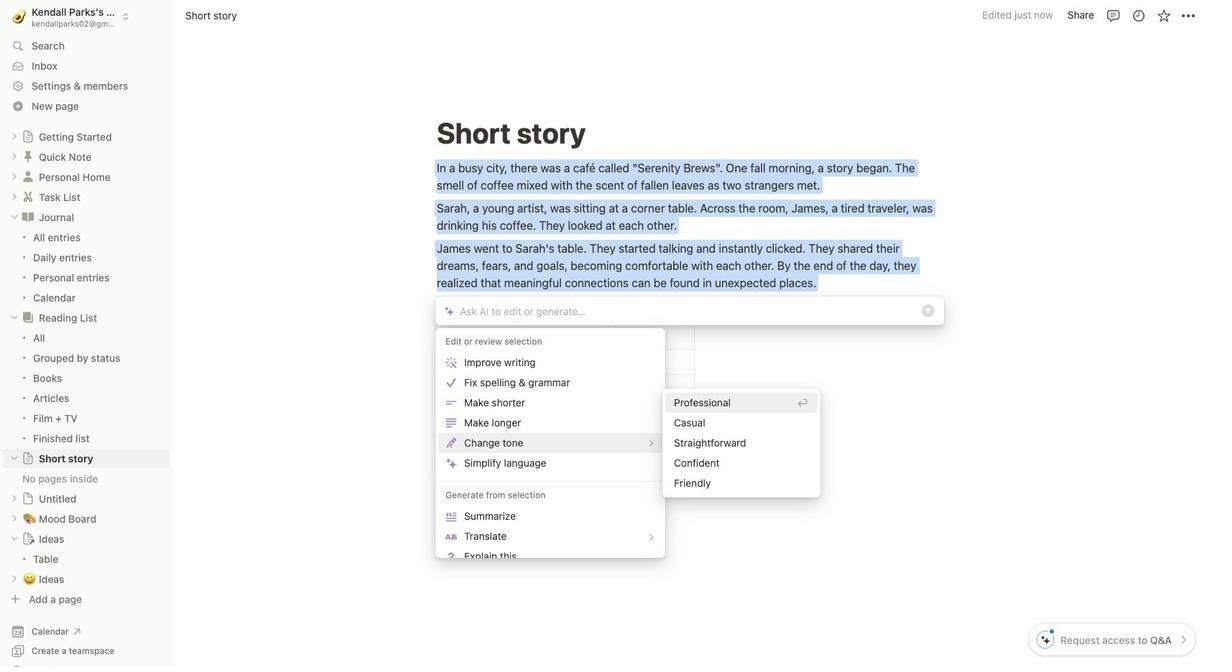 Task type: vqa. For each thing, say whether or not it's contained in the screenshot.
the bottommost Close icon
yes



Task type: locate. For each thing, give the bounding box(es) containing it.
0 vertical spatial close image
[[10, 213, 19, 222]]

open image
[[10, 132, 19, 141], [10, 153, 19, 161], [10, 193, 19, 201]]

close image
[[10, 213, 19, 222], [10, 454, 19, 463]]

send to ai image
[[921, 304, 936, 318]]

1 vertical spatial close image
[[10, 454, 19, 463]]

group for first close icon change page icon
[[0, 228, 173, 307]]

comments image
[[1107, 8, 1121, 23]]

0 vertical spatial open image
[[10, 132, 19, 141]]

change page icon image for first close icon
[[21, 210, 35, 224]]

1 vertical spatial close image
[[10, 535, 19, 544]]

1 vertical spatial group
[[0, 328, 173, 448]]

2 close image from the top
[[10, 535, 19, 544]]

change page icon image
[[22, 130, 35, 143], [21, 150, 35, 164], [21, 170, 35, 184], [21, 190, 35, 204], [21, 210, 35, 224], [21, 311, 35, 325], [22, 452, 35, 465], [22, 493, 35, 505], [22, 533, 35, 546]]

1 close image from the top
[[10, 213, 19, 222]]

2 open image from the top
[[10, 153, 19, 161]]

change page icon image for first open icon from the top of the page
[[22, 130, 35, 143]]

1 vertical spatial open image
[[10, 153, 19, 161]]

0 vertical spatial group
[[0, 228, 173, 307]]

1 open image from the top
[[10, 173, 19, 181]]

2 close image from the top
[[10, 454, 19, 463]]

change page icon image for second open icon from the top
[[21, 150, 35, 164]]

2 group from the top
[[0, 328, 173, 448]]

0 vertical spatial close image
[[10, 314, 19, 322]]

menu
[[436, 328, 666, 668]]

🎨 image
[[23, 511, 36, 527]]

group
[[0, 228, 173, 307], [0, 328, 173, 448]]

1 group from the top
[[0, 228, 173, 307]]

2 vertical spatial open image
[[10, 193, 19, 201]]

close image
[[10, 314, 19, 322], [10, 535, 19, 544]]

dialog
[[0, 389, 821, 498]]

open image
[[10, 173, 19, 181], [10, 495, 19, 503], [10, 515, 19, 523], [10, 575, 19, 584]]



Task type: describe. For each thing, give the bounding box(es) containing it.
change page icon image for third open icon from the top of the page
[[21, 190, 35, 204]]

change page icon image for first close icon from the bottom
[[22, 452, 35, 465]]

group for change page icon associated with first close image
[[0, 328, 173, 448]]

Ask AI to edit or generate… text field
[[460, 304, 916, 319]]

3 open image from the top
[[10, 515, 19, 523]]

2 open image from the top
[[10, 495, 19, 503]]

😀 image
[[23, 571, 36, 587]]

favorite image
[[1157, 8, 1171, 23]]

1 open image from the top
[[10, 132, 19, 141]]

1 close image from the top
[[10, 314, 19, 322]]

🥑 image
[[12, 7, 26, 25]]

3 open image from the top
[[10, 193, 19, 201]]

change page icon image for first close image
[[21, 311, 35, 325]]

updates image
[[1132, 8, 1146, 23]]

4 open image from the top
[[10, 575, 19, 584]]



